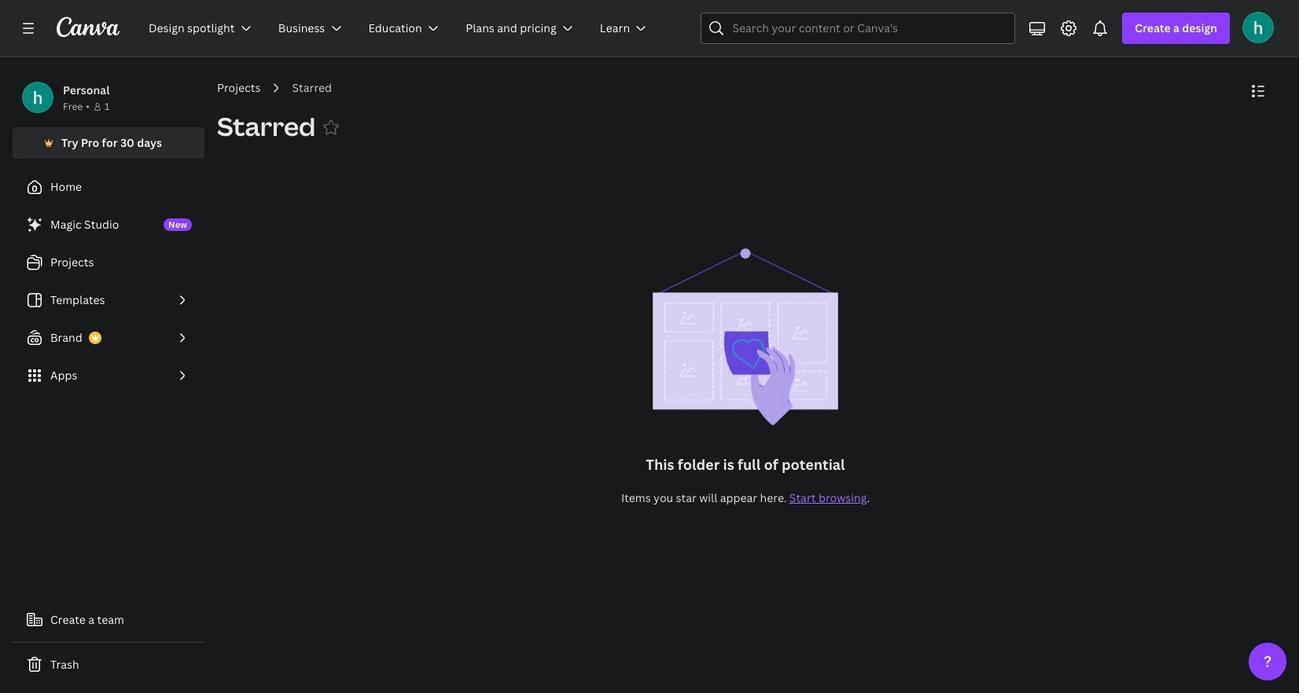 Task type: locate. For each thing, give the bounding box(es) containing it.
Search search field
[[733, 13, 984, 43]]

None search field
[[701, 13, 1016, 44]]

list
[[13, 209, 205, 392]]



Task type: describe. For each thing, give the bounding box(es) containing it.
top level navigation element
[[138, 13, 664, 44]]

howard image
[[1243, 12, 1275, 43]]



Task type: vqa. For each thing, say whether or not it's contained in the screenshot.
your in the your application
no



